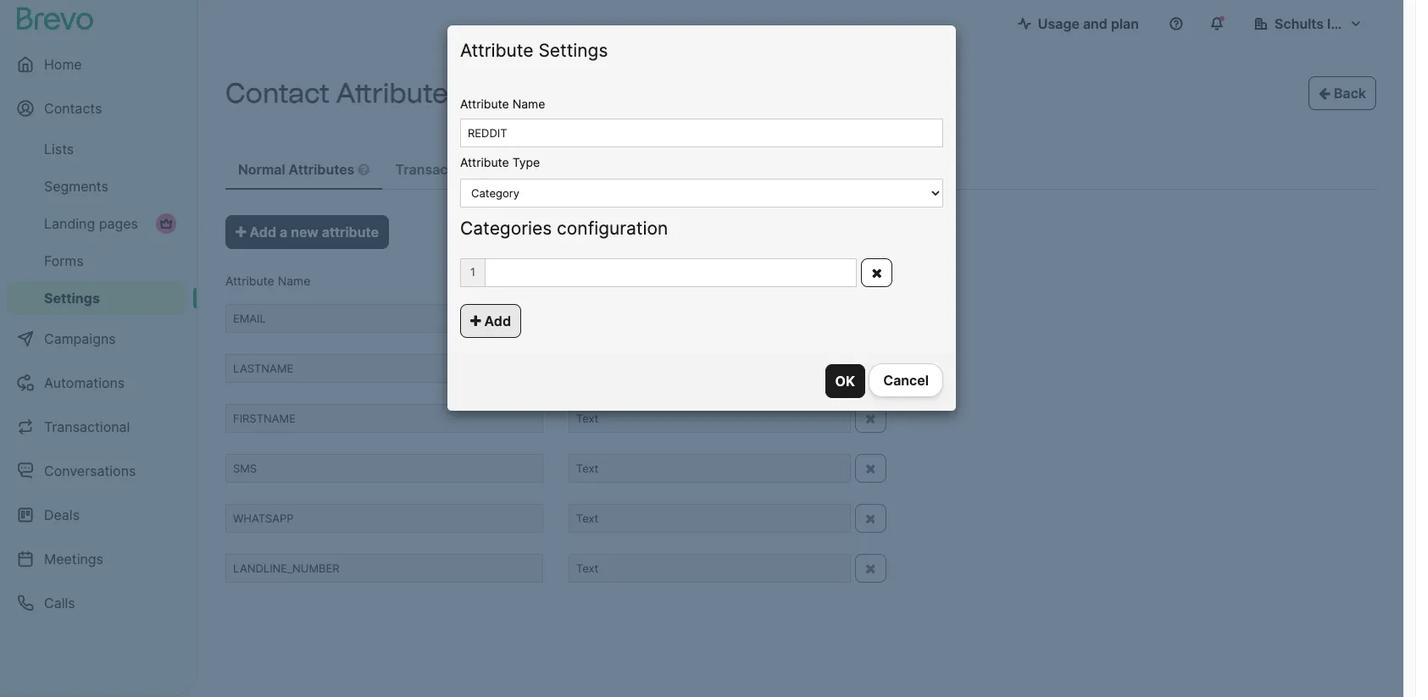 Task type: describe. For each thing, give the bounding box(es) containing it.
0 vertical spatial times image
[[871, 266, 882, 279]]

2 times image from the top
[[865, 462, 876, 476]]

automations link
[[7, 363, 186, 403]]

normal attributes
[[238, 161, 358, 178]]

calculated values
[[595, 161, 716, 178]]

categories
[[460, 218, 552, 239]]

contact attributes
[[225, 77, 463, 109]]

add for add
[[481, 313, 511, 329]]

lists link
[[7, 132, 186, 166]]

schults inc button
[[1241, 7, 1376, 41]]

calculated
[[595, 161, 665, 178]]

transactional for transactional attributes
[[395, 161, 484, 178]]

question circle image
[[358, 163, 370, 176]]

landing pages
[[44, 215, 138, 232]]

1 horizontal spatial name
[[512, 97, 545, 111]]

inc
[[1327, 15, 1347, 32]]

configuration
[[557, 218, 668, 239]]

add for add a new attribute
[[250, 224, 276, 241]]

home link
[[7, 44, 186, 85]]

contacts
[[44, 100, 102, 117]]

add a new attribute link
[[225, 215, 389, 249]]

forms
[[44, 253, 83, 269]]

usage and plan
[[1038, 15, 1139, 32]]

and
[[1083, 15, 1108, 32]]

0 horizontal spatial type
[[512, 155, 540, 170]]

0 horizontal spatial attribute type
[[460, 155, 540, 170]]

1
[[470, 265, 475, 279]]

contact
[[225, 77, 330, 109]]

home
[[44, 56, 82, 73]]

4 times image from the top
[[865, 562, 876, 576]]

pages
[[99, 215, 138, 232]]

1 vertical spatial type
[[621, 274, 648, 288]]

segments link
[[7, 169, 186, 203]]

attributes for normal attributes
[[289, 161, 355, 178]]

landing
[[44, 215, 95, 232]]

plus image
[[470, 314, 481, 328]]

campaigns link
[[7, 319, 186, 359]]

new
[[291, 224, 318, 241]]

add a new attribute
[[246, 224, 379, 241]]

ok button
[[825, 365, 865, 399]]

transactional link
[[7, 407, 186, 447]]

conversations
[[44, 463, 136, 480]]

usage
[[1038, 15, 1080, 32]]

attribute settings
[[460, 40, 608, 61]]

calls
[[44, 595, 75, 612]]

schults
[[1275, 15, 1324, 32]]



Task type: locate. For each thing, give the bounding box(es) containing it.
attribute name
[[460, 97, 545, 111], [225, 274, 310, 288]]

1 horizontal spatial add
[[481, 313, 511, 329]]

0 vertical spatial add
[[250, 224, 276, 241]]

type
[[512, 155, 540, 170], [621, 274, 648, 288]]

deals link
[[7, 495, 186, 536]]

back link
[[1309, 76, 1376, 110]]

lists
[[44, 141, 74, 158]]

left___rvooi image
[[159, 217, 173, 230]]

1 horizontal spatial attribute type
[[568, 274, 648, 288]]

name down attribute settings
[[512, 97, 545, 111]]

transactional
[[395, 161, 484, 178], [44, 419, 130, 436]]

meetings link
[[7, 539, 186, 580]]

attribute
[[322, 224, 379, 241]]

calculated values link
[[582, 151, 740, 190]]

1 horizontal spatial transactional
[[395, 161, 484, 178]]

attribute
[[460, 40, 533, 61], [460, 97, 509, 111], [460, 155, 509, 170], [225, 274, 274, 288], [568, 274, 617, 288]]

1 vertical spatial name
[[278, 274, 310, 288]]

add link
[[460, 304, 521, 338]]

ok
[[835, 373, 855, 390]]

contacts link
[[7, 88, 186, 129]]

campaigns
[[44, 330, 116, 347]]

landing pages link
[[7, 207, 186, 241]]

a
[[280, 224, 287, 241]]

settings link
[[7, 281, 186, 315]]

1 vertical spatial settings
[[44, 290, 100, 307]]

deals
[[44, 507, 80, 524]]

transactional attributes link
[[383, 151, 581, 190]]

add
[[250, 224, 276, 241], [481, 313, 511, 329]]

attributes up question circle 'icon'
[[336, 77, 463, 109]]

0 horizontal spatial settings
[[44, 290, 100, 307]]

calls link
[[7, 583, 186, 624]]

segments
[[44, 178, 108, 195]]

settings
[[538, 40, 608, 61], [44, 290, 100, 307]]

attributes for contact attributes
[[336, 77, 463, 109]]

3 times image from the top
[[865, 512, 876, 526]]

attribute type
[[460, 155, 540, 170], [568, 274, 648, 288]]

0 horizontal spatial name
[[278, 274, 310, 288]]

1 horizontal spatial attribute name
[[460, 97, 545, 111]]

0 vertical spatial transactional
[[395, 161, 484, 178]]

1 vertical spatial add
[[481, 313, 511, 329]]

type up the categories
[[512, 155, 540, 170]]

0 vertical spatial attribute name
[[460, 97, 545, 111]]

times image
[[871, 266, 882, 279], [865, 362, 876, 376]]

0 vertical spatial type
[[512, 155, 540, 170]]

cancel button
[[869, 363, 943, 397]]

1 times image from the top
[[865, 412, 876, 426]]

attributes up the categories
[[488, 161, 554, 178]]

values
[[668, 161, 713, 178]]

attributes
[[336, 77, 463, 109], [289, 161, 355, 178], [488, 161, 554, 178]]

0 horizontal spatial add
[[250, 224, 276, 241]]

attributes left question circle 'icon'
[[289, 161, 355, 178]]

automations
[[44, 375, 125, 392]]

type down configuration
[[621, 274, 648, 288]]

forms link
[[7, 244, 186, 278]]

conversations link
[[7, 451, 186, 491]]

times image
[[865, 412, 876, 426], [865, 462, 876, 476], [865, 512, 876, 526], [865, 562, 876, 576]]

1 vertical spatial attribute type
[[568, 274, 648, 288]]

None text field
[[225, 405, 543, 433]]

0 vertical spatial attribute type
[[460, 155, 540, 170]]

1 horizontal spatial settings
[[538, 40, 608, 61]]

name
[[512, 97, 545, 111], [278, 274, 310, 288]]

0 vertical spatial name
[[512, 97, 545, 111]]

1 horizontal spatial type
[[621, 274, 648, 288]]

plus image
[[236, 225, 246, 239]]

attributes for transactional attributes
[[488, 161, 554, 178]]

1 vertical spatial attribute name
[[225, 274, 310, 288]]

None text field
[[460, 119, 943, 148], [485, 258, 857, 287], [225, 305, 543, 333], [225, 355, 543, 383], [225, 455, 543, 483], [225, 505, 543, 533], [225, 555, 543, 583], [460, 119, 943, 148], [485, 258, 857, 287], [225, 305, 543, 333], [225, 355, 543, 383], [225, 455, 543, 483], [225, 505, 543, 533], [225, 555, 543, 583]]

transactional down automations
[[44, 419, 130, 436]]

attribute name down 'a'
[[225, 274, 310, 288]]

attribute type up the categories
[[460, 155, 540, 170]]

transactional right question circle 'icon'
[[395, 161, 484, 178]]

transactional for transactional
[[44, 419, 130, 436]]

1 vertical spatial times image
[[865, 362, 876, 376]]

plan
[[1111, 15, 1139, 32]]

attribute name down attribute settings
[[460, 97, 545, 111]]

categories configuration
[[460, 218, 668, 239]]

back
[[1330, 85, 1366, 102]]

arrow left image
[[1319, 86, 1330, 100]]

0 horizontal spatial transactional
[[44, 419, 130, 436]]

name down 'a'
[[278, 274, 310, 288]]

meetings
[[44, 551, 103, 568]]

transactional attributes
[[395, 161, 557, 178]]

normal
[[238, 161, 285, 178]]

attribute type down configuration
[[568, 274, 648, 288]]

1 vertical spatial transactional
[[44, 419, 130, 436]]

cancel
[[883, 372, 929, 389]]

0 vertical spatial settings
[[538, 40, 608, 61]]

normal attributes link
[[225, 151, 382, 190]]

usage and plan button
[[1004, 7, 1152, 41]]

schults inc
[[1275, 15, 1347, 32]]

0 horizontal spatial attribute name
[[225, 274, 310, 288]]



Task type: vqa. For each thing, say whether or not it's contained in the screenshot.
29
no



